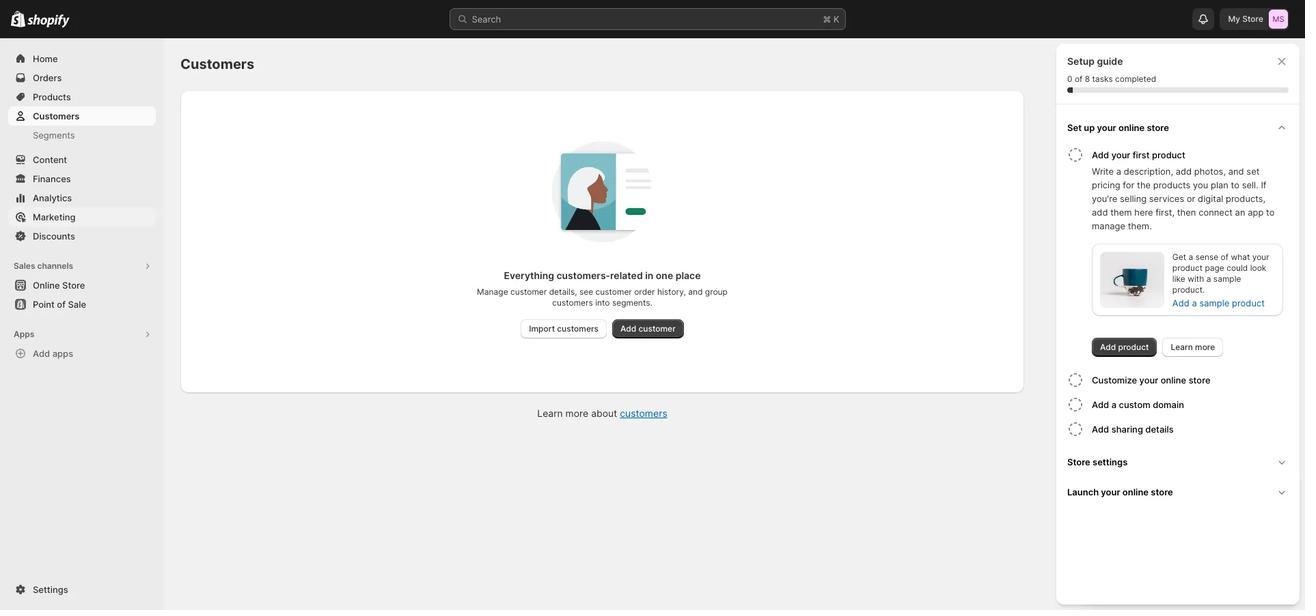 Task type: vqa. For each thing, say whether or not it's contained in the screenshot.
sell.
yes



Task type: locate. For each thing, give the bounding box(es) containing it.
customer down segments.
[[639, 324, 676, 334]]

product up customize your online store
[[1118, 342, 1149, 353]]

a down product.
[[1192, 298, 1197, 309]]

completed
[[1115, 74, 1157, 84]]

a inside button
[[1112, 400, 1117, 411]]

store for launch your online store
[[1151, 487, 1173, 498]]

0 horizontal spatial customers
[[33, 111, 80, 122]]

your trial just started button
[[1089, 474, 1294, 503]]

you're
[[1092, 193, 1118, 204]]

add your first product element
[[1065, 165, 1294, 357]]

a down page
[[1207, 274, 1211, 284]]

mark add a custom domain as done image
[[1067, 397, 1084, 413]]

and
[[1229, 166, 1244, 177], [688, 287, 703, 297]]

app
[[1248, 207, 1264, 218]]

1 horizontal spatial of
[[1075, 74, 1083, 84]]

add product link
[[1092, 338, 1157, 357]]

0
[[1067, 74, 1073, 84]]

up
[[1084, 122, 1095, 133]]

2 vertical spatial online
[[1123, 487, 1149, 498]]

1 vertical spatial sample
[[1200, 298, 1230, 309]]

your for launch your online store
[[1101, 487, 1121, 498]]

a for add a custom domain
[[1112, 400, 1117, 411]]

1 vertical spatial and
[[688, 287, 703, 297]]

0 vertical spatial sample
[[1214, 274, 1241, 284]]

discounts link
[[8, 227, 156, 246]]

mark add sharing details as done image
[[1067, 422, 1084, 438]]

0 vertical spatial more
[[1195, 342, 1215, 353]]

shopify image
[[27, 14, 70, 28]]

0 vertical spatial learn
[[1171, 342, 1193, 353]]

of up page
[[1221, 252, 1229, 262]]

add for add product
[[1100, 342, 1116, 353]]

0 horizontal spatial of
[[57, 299, 66, 310]]

your up look
[[1253, 252, 1270, 262]]

channels
[[37, 261, 73, 271]]

first
[[1133, 150, 1150, 161]]

then
[[1177, 207, 1196, 218]]

customers link
[[620, 408, 667, 420]]

online down settings
[[1123, 487, 1149, 498]]

my store image
[[1269, 10, 1288, 29]]

1 horizontal spatial add
[[1176, 166, 1192, 177]]

sales channels
[[14, 261, 73, 271]]

online inside launch your online store button
[[1123, 487, 1149, 498]]

add up write
[[1092, 150, 1109, 161]]

of inside button
[[57, 299, 66, 310]]

a right get
[[1189, 252, 1193, 262]]

2 vertical spatial store
[[1151, 487, 1173, 498]]

2 vertical spatial of
[[57, 299, 66, 310]]

launch your online store
[[1067, 487, 1173, 498]]

more inside add your first product element
[[1195, 342, 1215, 353]]

your up add a custom domain
[[1140, 375, 1159, 386]]

customer
[[510, 287, 547, 297], [596, 287, 632, 297], [639, 324, 676, 334]]

learn inside add your first product element
[[1171, 342, 1193, 353]]

for
[[1123, 180, 1135, 191]]

of inside 'get a sense of what your product page could look like with a sample product. add a sample product'
[[1221, 252, 1229, 262]]

your trial just started
[[1103, 487, 1238, 503]]

1 vertical spatial more
[[566, 408, 589, 420]]

customers
[[552, 298, 593, 308], [557, 324, 599, 334], [620, 408, 667, 420]]

2 horizontal spatial store
[[1243, 14, 1264, 24]]

0 horizontal spatial and
[[688, 287, 703, 297]]

sample
[[1214, 274, 1241, 284], [1200, 298, 1230, 309]]

add
[[1092, 150, 1109, 161], [1173, 298, 1190, 309], [621, 324, 636, 334], [1100, 342, 1116, 353], [33, 349, 50, 359], [1092, 400, 1109, 411], [1092, 424, 1109, 435]]

product up the description,
[[1152, 150, 1186, 161]]

shopify image
[[11, 11, 25, 27]]

sample down could
[[1214, 274, 1241, 284]]

customers down details,
[[552, 298, 593, 308]]

store up sale
[[62, 280, 85, 291]]

0 vertical spatial to
[[1231, 180, 1240, 191]]

your
[[1097, 122, 1117, 133], [1112, 150, 1131, 161], [1253, 252, 1270, 262], [1140, 375, 1159, 386], [1101, 487, 1121, 498]]

details,
[[549, 287, 577, 297]]

to left sell.
[[1231, 180, 1240, 191]]

you
[[1193, 180, 1208, 191]]

one
[[656, 270, 673, 282]]

page
[[1205, 263, 1225, 273]]

customize your online store button
[[1092, 368, 1294, 393]]

order
[[634, 287, 655, 297]]

store settings
[[1067, 457, 1128, 468]]

0 vertical spatial online
[[1119, 122, 1145, 133]]

a for get a sense of what your product page could look like with a sample product. add a sample product
[[1189, 252, 1193, 262]]

if
[[1261, 180, 1267, 191]]

1 horizontal spatial and
[[1229, 166, 1244, 177]]

1 vertical spatial customers
[[33, 111, 80, 122]]

1 vertical spatial to
[[1266, 207, 1275, 218]]

and left set
[[1229, 166, 1244, 177]]

1 horizontal spatial learn
[[1171, 342, 1193, 353]]

2 vertical spatial store
[[1067, 457, 1091, 468]]

set
[[1247, 166, 1260, 177]]

your left first
[[1112, 150, 1131, 161]]

a right write
[[1116, 166, 1121, 177]]

1 vertical spatial learn
[[537, 408, 563, 420]]

online for launch your online store
[[1123, 487, 1149, 498]]

trial
[[1136, 487, 1160, 503]]

0 vertical spatial customers
[[180, 56, 254, 72]]

customer up into on the left
[[596, 287, 632, 297]]

your right launch
[[1101, 487, 1121, 498]]

finances
[[33, 174, 71, 185]]

sample down product.
[[1200, 298, 1230, 309]]

in
[[645, 270, 654, 282]]

and down the place
[[688, 287, 703, 297]]

online
[[33, 280, 60, 291]]

group
[[705, 287, 728, 297]]

add for add customer
[[621, 324, 636, 334]]

add up products
[[1176, 166, 1192, 177]]

a left 'custom'
[[1112, 400, 1117, 411]]

add down the 'you're'
[[1092, 207, 1108, 218]]

or
[[1187, 193, 1196, 204]]

online up add your first product at the right top
[[1119, 122, 1145, 133]]

learn for learn more
[[1171, 342, 1193, 353]]

online up domain
[[1161, 375, 1187, 386]]

a inside write a description, add photos, and set pricing for the products you plan to sell. if you're selling services or digital products, add them here first, then connect an app to manage them.
[[1116, 166, 1121, 177]]

add down product.
[[1173, 298, 1190, 309]]

0 horizontal spatial store
[[62, 280, 85, 291]]

customers right about
[[620, 408, 667, 420]]

1 vertical spatial store
[[1189, 375, 1211, 386]]

customers
[[180, 56, 254, 72], [33, 111, 80, 122]]

of left sale
[[57, 299, 66, 310]]

1 horizontal spatial to
[[1266, 207, 1275, 218]]

orders
[[33, 72, 62, 83]]

0 of 8 tasks completed
[[1067, 74, 1157, 84]]

your inside 'button'
[[1112, 150, 1131, 161]]

manage
[[477, 287, 508, 297]]

0 vertical spatial store
[[1243, 14, 1264, 24]]

learn left about
[[537, 408, 563, 420]]

product.
[[1173, 285, 1205, 295]]

an
[[1235, 207, 1246, 218]]

add right mark add sharing details as done image
[[1092, 424, 1109, 435]]

marketing
[[33, 212, 76, 223]]

analytics
[[33, 193, 72, 204]]

of left 8
[[1075, 74, 1083, 84]]

store right my
[[1243, 14, 1264, 24]]

0 vertical spatial and
[[1229, 166, 1244, 177]]

⌘
[[823, 14, 831, 25]]

customers down into on the left
[[557, 324, 599, 334]]

get
[[1173, 252, 1186, 262]]

customer down everything
[[510, 287, 547, 297]]

product
[[1152, 150, 1186, 161], [1173, 263, 1203, 273], [1232, 298, 1265, 309], [1118, 342, 1149, 353]]

0 horizontal spatial add
[[1092, 207, 1108, 218]]

add left apps
[[33, 349, 50, 359]]

1 horizontal spatial customers
[[180, 56, 254, 72]]

1 horizontal spatial more
[[1195, 342, 1215, 353]]

add down segments.
[[621, 324, 636, 334]]

learn up customize your online store button
[[1171, 342, 1193, 353]]

your for customize your online store
[[1140, 375, 1159, 386]]

about
[[591, 408, 617, 420]]

store
[[1147, 122, 1169, 133], [1189, 375, 1211, 386], [1151, 487, 1173, 498]]

0 horizontal spatial learn
[[537, 408, 563, 420]]

see
[[579, 287, 593, 297]]

add for add a custom domain
[[1092, 400, 1109, 411]]

online inside customize your online store button
[[1161, 375, 1187, 386]]

1 vertical spatial store
[[62, 280, 85, 291]]

sell.
[[1242, 180, 1259, 191]]

store up launch
[[1067, 457, 1091, 468]]

selling
[[1120, 193, 1147, 204]]

of for sale
[[57, 299, 66, 310]]

add a custom domain
[[1092, 400, 1184, 411]]

customers inside "button"
[[557, 324, 599, 334]]

to right "app"
[[1266, 207, 1275, 218]]

point of sale link
[[8, 295, 156, 314]]

1 vertical spatial of
[[1221, 252, 1229, 262]]

add for add apps
[[33, 349, 50, 359]]

more up customize your online store button
[[1195, 342, 1215, 353]]

store inside setup guide dialog
[[1067, 457, 1091, 468]]

0 vertical spatial of
[[1075, 74, 1083, 84]]

1 vertical spatial add
[[1092, 207, 1108, 218]]

add sharing details button
[[1092, 418, 1294, 442]]

guide
[[1097, 55, 1123, 67]]

more left about
[[566, 408, 589, 420]]

2 vertical spatial customers
[[620, 408, 667, 420]]

photos,
[[1194, 166, 1226, 177]]

0 horizontal spatial to
[[1231, 180, 1240, 191]]

0 horizontal spatial more
[[566, 408, 589, 420]]

analytics link
[[8, 189, 156, 208]]

2 horizontal spatial of
[[1221, 252, 1229, 262]]

launch
[[1067, 487, 1099, 498]]

1 horizontal spatial customer
[[596, 287, 632, 297]]

set
[[1067, 122, 1082, 133]]

your for add your first product
[[1112, 150, 1131, 161]]

marketing link
[[8, 208, 156, 227]]

customers inside the everything customers-related in one place manage customer details, see customer order history, and group customers into segments.
[[552, 298, 593, 308]]

add inside button
[[33, 349, 50, 359]]

add up customize
[[1100, 342, 1116, 353]]

add a custom domain button
[[1092, 393, 1294, 418]]

0 vertical spatial store
[[1147, 122, 1169, 133]]

1 vertical spatial online
[[1161, 375, 1187, 386]]

add for add your first product
[[1092, 150, 1109, 161]]

more for learn more
[[1195, 342, 1215, 353]]

products
[[1153, 180, 1191, 191]]

add right mark add a custom domain as done icon
[[1092, 400, 1109, 411]]

1 horizontal spatial store
[[1067, 457, 1091, 468]]

online for customize your online store
[[1161, 375, 1187, 386]]

add for add sharing details
[[1092, 424, 1109, 435]]

sale
[[68, 299, 86, 310]]

add
[[1176, 166, 1192, 177], [1092, 207, 1108, 218]]

store settings button
[[1062, 448, 1294, 478]]

0 vertical spatial customers
[[552, 298, 593, 308]]

add inside button
[[1092, 400, 1109, 411]]

1 vertical spatial customers
[[557, 324, 599, 334]]

customers link
[[8, 107, 156, 126]]



Task type: describe. For each thing, give the bounding box(es) containing it.
import customers button
[[521, 320, 607, 339]]

manage
[[1092, 221, 1126, 232]]

here
[[1135, 207, 1153, 218]]

the
[[1137, 180, 1151, 191]]

settings
[[33, 585, 68, 596]]

a for write a description, add photos, and set pricing for the products you plan to sell. if you're selling services or digital products, add them here first, then connect an app to manage them.
[[1116, 166, 1121, 177]]

add customer link
[[612, 320, 684, 339]]

⌘ k
[[823, 14, 840, 25]]

apps button
[[8, 325, 156, 344]]

k
[[834, 14, 840, 25]]

apps
[[52, 349, 73, 359]]

add apps
[[33, 349, 73, 359]]

mark add your first product as done image
[[1067, 147, 1084, 163]]

settings
[[1093, 457, 1128, 468]]

them
[[1111, 207, 1132, 218]]

product inside 'button'
[[1152, 150, 1186, 161]]

2 horizontal spatial customer
[[639, 324, 676, 334]]

learn more link
[[1163, 338, 1223, 357]]

orders link
[[8, 68, 156, 87]]

point
[[33, 299, 55, 310]]

services
[[1149, 193, 1184, 204]]

my store
[[1228, 14, 1264, 24]]

products
[[33, 92, 71, 103]]

and inside write a description, add photos, and set pricing for the products you plan to sell. if you're selling services or digital products, add them here first, then connect an app to manage them.
[[1229, 166, 1244, 177]]

point of sale
[[33, 299, 86, 310]]

of for 8
[[1075, 74, 1083, 84]]

point of sale button
[[0, 295, 164, 314]]

set up your online store button
[[1062, 113, 1294, 143]]

into
[[595, 298, 610, 308]]

more for learn more about customers
[[566, 408, 589, 420]]

my
[[1228, 14, 1240, 24]]

customers-
[[557, 270, 610, 282]]

and inside the everything customers-related in one place manage customer details, see customer order history, and group customers into segments.
[[688, 287, 703, 297]]

product down get
[[1173, 263, 1203, 273]]

details
[[1146, 424, 1174, 435]]

learn more
[[1171, 342, 1215, 353]]

learn for learn more about customers
[[537, 408, 563, 420]]

segments
[[33, 130, 75, 141]]

your
[[1103, 487, 1132, 503]]

finances link
[[8, 169, 156, 189]]

0 vertical spatial add
[[1176, 166, 1192, 177]]

online store button
[[0, 276, 164, 295]]

add product
[[1100, 342, 1149, 353]]

add inside 'get a sense of what your product page could look like with a sample product. add a sample product'
[[1173, 298, 1190, 309]]

history,
[[657, 287, 686, 297]]

related
[[610, 270, 643, 282]]

setup guide dialog
[[1057, 44, 1300, 605]]

store for customize your online store
[[1189, 375, 1211, 386]]

customize
[[1092, 375, 1137, 386]]

products link
[[8, 87, 156, 107]]

add your first product
[[1092, 150, 1186, 161]]

launch your online store button
[[1062, 478, 1294, 508]]

with
[[1188, 274, 1204, 284]]

custom
[[1119, 400, 1151, 411]]

store for my store
[[1243, 14, 1264, 24]]

import
[[529, 324, 555, 334]]

set up your online store
[[1067, 122, 1169, 133]]

mark customize your online store as done image
[[1067, 372, 1084, 389]]

segments link
[[8, 126, 156, 145]]

online inside set up your online store button
[[1119, 122, 1145, 133]]

sharing
[[1112, 424, 1143, 435]]

product down look
[[1232, 298, 1265, 309]]

add a sample product button
[[1164, 294, 1273, 313]]

just
[[1164, 487, 1187, 503]]

products,
[[1226, 193, 1266, 204]]

add apps button
[[8, 344, 156, 364]]

started
[[1191, 487, 1238, 503]]

store for online store
[[62, 280, 85, 291]]

like
[[1173, 274, 1186, 284]]

digital
[[1198, 193, 1224, 204]]

search
[[472, 14, 501, 25]]

0 horizontal spatial customer
[[510, 287, 547, 297]]

add sharing details
[[1092, 424, 1174, 435]]

add your first product button
[[1092, 143, 1294, 165]]

home
[[33, 53, 58, 64]]

8
[[1085, 74, 1090, 84]]

what
[[1231, 252, 1250, 262]]

segments.
[[612, 298, 652, 308]]

online store link
[[8, 276, 156, 295]]

content
[[33, 154, 67, 165]]

everything customers-related in one place manage customer details, see customer order history, and group customers into segments.
[[477, 270, 728, 308]]

setup guide
[[1067, 55, 1123, 67]]

customers inside customers link
[[33, 111, 80, 122]]

your inside 'get a sense of what your product page could look like with a sample product. add a sample product'
[[1253, 252, 1270, 262]]

customize your online store
[[1092, 375, 1211, 386]]

get a sense of what your product page could look like with a sample product. add a sample product
[[1173, 252, 1270, 309]]

setup
[[1067, 55, 1095, 67]]

write
[[1092, 166, 1114, 177]]

import customers
[[529, 324, 599, 334]]

look
[[1250, 263, 1267, 273]]

first,
[[1156, 207, 1175, 218]]

place
[[676, 270, 701, 282]]

learn more about customers
[[537, 408, 667, 420]]

your right up at the top right of the page
[[1097, 122, 1117, 133]]

them.
[[1128, 221, 1152, 232]]

discounts
[[33, 231, 75, 242]]



